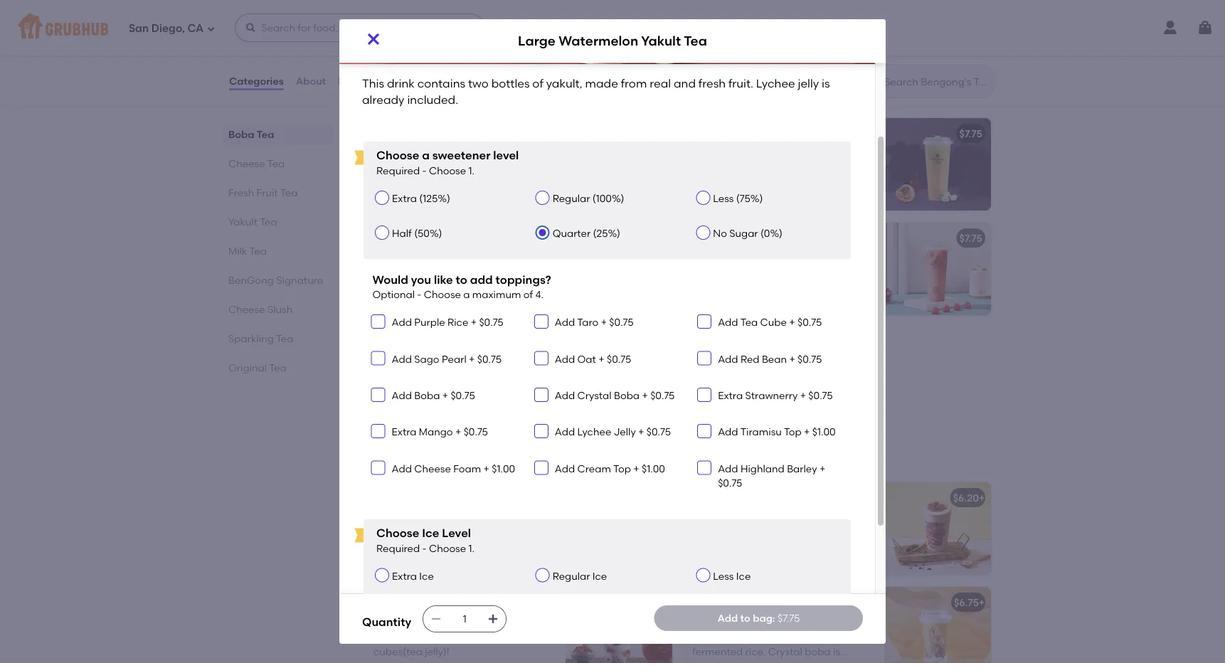 Task type: describe. For each thing, give the bounding box(es) containing it.
milk tea inside "tab"
[[228, 245, 267, 257]]

$0.75 right "bean"
[[798, 353, 822, 365]]

less ice
[[713, 570, 751, 582]]

svg image for extra strawnerry + $0.75
[[700, 391, 709, 399]]

main navigation navigation
[[0, 0, 1225, 56]]

is for large strawberry yakult tea
[[781, 282, 788, 294]]

bean
[[762, 353, 787, 365]]

milk up the on
[[846, 492, 866, 504]]

tea inside "tab"
[[249, 245, 267, 257]]

of for large peach yakult tea
[[522, 357, 531, 369]]

premium golden oolong milk tea, with crispy burnt golden sugar on top of our house-made cheese foam.
[[692, 512, 853, 568]]

milk inside premium black or jasmine green milk tea with bengong signature tea cubes(tea jelly)!
[[531, 617, 551, 629]]

$1.00 for add tiramisu top + $1.00
[[813, 426, 836, 438]]

yakult, for large passion fruit yakult tea
[[692, 163, 724, 175]]

no
[[713, 228, 727, 240]]

regular for choose a sweetener level
[[553, 192, 590, 205]]

categories
[[229, 75, 284, 87]]

real for large passion fruit yakult tea
[[782, 163, 801, 175]]

of for large mango yakult tea
[[522, 253, 531, 265]]

sugar
[[810, 527, 838, 539]]

extra for extra mango + $0.75
[[392, 426, 417, 438]]

fresh for large peach yakult tea
[[506, 372, 530, 384]]

1 horizontal spatial milk tea
[[362, 449, 424, 467]]

contains for large mango yakult tea
[[422, 253, 463, 265]]

pearl
[[442, 353, 467, 365]]

signature
[[461, 631, 507, 644]]

choose up extra (125%)
[[376, 148, 419, 162]]

already for large passion fruit yakult tea
[[791, 177, 828, 189]]

of for large passion fruit yakult tea
[[841, 148, 850, 160]]

sparkling tea
[[228, 332, 294, 344]]

foam
[[453, 462, 481, 475]]

you
[[411, 272, 431, 286]]

this drink contains two bottles of yakult, made from real and fresh fruit. lychee jelly is already included. for large  watermelon yakult tea
[[374, 148, 548, 189]]

(100%)
[[593, 192, 624, 205]]

a inside would you like to add toppings? optional - choose a maximum of 4.
[[463, 289, 470, 301]]

svg image for add boba + $0.75
[[374, 391, 382, 399]]

jumbo-size fruit tea, comes with freshly cut fruits.
[[374, 0, 530, 19]]

boba tea
[[228, 128, 274, 140]]

included. for large peach yakult tea
[[374, 401, 418, 413]]

large passion fruit yakult tea
[[692, 128, 838, 140]]

optional
[[373, 289, 415, 301]]

included. for large mango yakult tea
[[374, 296, 418, 308]]

large mango yakult tea
[[374, 233, 491, 245]]

$0.75 right jelly
[[647, 426, 671, 438]]

bengong signature tab
[[228, 273, 328, 287]]

milk up bag:
[[775, 597, 794, 609]]

yakult, for large strawberry yakult tea
[[692, 267, 724, 279]]

svg image for add cheese foam + $1.00
[[374, 464, 382, 472]]

or
[[449, 617, 458, 629]]

boba inside premium jasmine tea, with traditional taiwanese osmanthus fermented rice. crystal boba is already included!
[[805, 646, 831, 658]]

already for large peach yakult tea
[[472, 386, 509, 398]]

peach oolong milk tea image
[[566, 483, 672, 575]]

$6.25
[[638, 597, 664, 609]]

would
[[373, 272, 408, 286]]

premium black or jasmine green milk tea with bengong signature tea cubes(tea jelly)!
[[374, 617, 551, 658]]

peach
[[404, 337, 435, 349]]

add sago pearl + $0.75
[[392, 353, 502, 365]]

fresh for $7.75
[[699, 76, 726, 90]]

0 horizontal spatial watermelon
[[404, 128, 465, 140]]

0 horizontal spatial cube
[[394, 597, 420, 609]]

traditional
[[692, 631, 743, 644]]

from for $7.75
[[621, 76, 647, 90]]

would you like to add toppings? optional - choose a maximum of 4.
[[373, 272, 551, 301]]

choose ice level required - choose 1.
[[376, 526, 475, 554]]

0 vertical spatial rice
[[448, 316, 468, 329]]

from for large peach yakult tea
[[439, 372, 461, 384]]

reviews
[[338, 75, 378, 87]]

fresh for large passion fruit yakult tea
[[825, 163, 849, 175]]

tea cube milk tea image
[[566, 587, 672, 663]]

included. for $7.75
[[407, 93, 458, 106]]

(50%)
[[414, 228, 442, 240]]

less for choose a sweetener level
[[713, 192, 734, 205]]

fresh fruit tea tab
[[228, 185, 328, 200]]

burnt
[[733, 492, 759, 504]]

ice for choose
[[422, 526, 439, 540]]

$0.75 right taro
[[609, 316, 634, 329]]

two for large peach yakult tea
[[466, 357, 484, 369]]

strawberry
[[723, 233, 777, 245]]

$6.20
[[953, 492, 979, 504]]

drink for large mango yakult tea
[[395, 253, 419, 265]]

fresh
[[228, 186, 254, 199]]

jelly)!
[[425, 646, 449, 658]]

topping!
[[374, 527, 414, 539]]

made for $7.75
[[585, 76, 618, 90]]

crystal for passion
[[716, 177, 751, 189]]

required inside choose ice level required - choose 1.
[[376, 542, 420, 554]]

add for add oat
[[555, 353, 575, 365]]

two for $7.75
[[468, 76, 489, 90]]

$0.75 down pearl
[[451, 389, 475, 402]]

drink for large peach yakult tea
[[395, 357, 419, 369]]

level
[[493, 148, 519, 162]]

and for $7.75
[[674, 76, 696, 90]]

add crystal boba + $0.75
[[555, 389, 675, 402]]

extra ice
[[392, 570, 434, 582]]

already for large strawberry yakult tea
[[791, 282, 828, 294]]

half
[[392, 228, 412, 240]]

free
[[521, 512, 540, 524]]

fruit. for large passion fruit yakult tea
[[692, 177, 714, 189]]

svg image for large  watermelon yakult tea
[[365, 31, 382, 48]]

crystal for peach
[[398, 386, 432, 398]]

cheese down boba tea
[[228, 157, 265, 169]]

large for large  watermelon yakult tea image
[[374, 128, 402, 140]]

premium for premium golden oolong milk tea, with crispy burnt golden sugar on top of our house-made cheese foam.
[[692, 512, 736, 524]]

add cream top + $1.00
[[555, 462, 665, 475]]

bottles for large  watermelon yakult tea
[[486, 148, 519, 160]]

add
[[470, 272, 493, 286]]

milk inside "tab"
[[228, 245, 247, 257]]

on
[[840, 527, 853, 539]]

1 horizontal spatial watermelon
[[559, 33, 638, 49]]

(0%)
[[761, 228, 783, 240]]

quarter (25%)
[[553, 228, 621, 240]]

including
[[374, 512, 418, 524]]

top for add tiramisu top
[[784, 426, 802, 438]]

svg image for add purple rice
[[374, 318, 382, 326]]

choose down level
[[429, 542, 466, 554]]

add lychee jelly + $0.75
[[555, 426, 671, 438]]

svg image for add crystal boba + $0.75
[[537, 391, 546, 399]]

with inside premium jasmine tea, with traditional taiwanese osmanthus fermented rice. crystal boba is already included!
[[799, 617, 820, 629]]

bengong signature
[[228, 274, 323, 286]]

choose down "including"
[[376, 526, 419, 540]]

bag:
[[753, 612, 775, 624]]

bottles for large passion fruit yakult tea
[[805, 148, 838, 160]]

comes
[[475, 0, 508, 5]]

taro
[[577, 316, 599, 329]]

4.
[[535, 289, 544, 301]]

cheese tea
[[228, 157, 285, 169]]

$6.20 +
[[953, 492, 985, 504]]

sago
[[414, 353, 439, 365]]

of for $7.75
[[533, 76, 544, 90]]

passion
[[723, 128, 761, 140]]

black
[[419, 617, 446, 629]]

including highland barley as a free topping!
[[374, 512, 540, 539]]

ice for less
[[736, 570, 751, 582]]

$0.75 up add lychee jelly + $0.75
[[651, 389, 675, 402]]

add for add taro
[[555, 316, 575, 329]]

jasmine inside premium black or jasmine green milk tea with bengong signature tea cubes(tea jelly)!
[[461, 617, 498, 629]]

fermented
[[692, 646, 743, 658]]

extra (125%)
[[392, 192, 450, 205]]

and for large passion fruit yakult tea
[[803, 163, 823, 175]]

add down osmanthus
[[718, 612, 738, 624]]

+ inside add highland barley + $0.75
[[820, 462, 826, 475]]

1 horizontal spatial rice
[[751, 597, 772, 609]]

size
[[412, 0, 430, 5]]

made for large peach yakult tea
[[408, 372, 436, 384]]

$7.75 for large  watermelon yakult tea
[[641, 128, 664, 140]]

jumbo-size fruit tea, comes with freshly cut fruits. button
[[365, 0, 672, 56]]

and for large mango yakult tea
[[485, 267, 504, 279]]

rice.
[[745, 646, 766, 658]]

included!
[[732, 660, 776, 663]]

as
[[498, 512, 510, 524]]

cheese slush
[[228, 303, 293, 315]]

contains for $7.75
[[417, 76, 465, 90]]

$0.75 down "maximum"
[[479, 316, 504, 329]]

signature
[[276, 274, 323, 286]]

svg image for add sago pearl + $0.75
[[374, 354, 382, 363]]

large for large mango yakult tea image
[[374, 233, 402, 245]]

contains for large  watermelon yakult tea
[[422, 148, 463, 160]]

cheese left foam
[[414, 462, 451, 475]]

highland
[[421, 512, 463, 524]]

0 horizontal spatial large  watermelon yakult tea
[[374, 128, 517, 140]]

this drink contains two bottles of yakult, made from real and fresh fruit. crystal boba is already included. for mango
[[374, 253, 531, 308]]

add oat + $0.75
[[555, 353, 631, 365]]

2 horizontal spatial boba
[[614, 389, 640, 402]]

yakult tea inside yakult tea tab
[[228, 216, 277, 228]]

freshly
[[374, 7, 405, 19]]

choose a sweetener level required - choose 1.
[[376, 148, 519, 177]]

1 horizontal spatial cube
[[760, 316, 787, 329]]

yakult, for $7.75
[[546, 76, 583, 90]]

large peach yakult tea
[[374, 337, 488, 349]]

included. for large  watermelon yakult tea
[[503, 177, 548, 189]]

2 vertical spatial lychee
[[577, 426, 611, 438]]

original tea
[[228, 361, 287, 374]]

like
[[434, 272, 453, 286]]

- inside choose ice level required - choose 1.
[[422, 542, 427, 554]]

top
[[692, 541, 709, 553]]

bottles for $7.75
[[491, 76, 530, 90]]

highland
[[741, 462, 785, 475]]

made for large mango yakult tea
[[408, 267, 436, 279]]

is for large passion fruit yakult tea
[[781, 177, 788, 189]]

$6.75
[[954, 597, 979, 609]]

this for large passion fruit yakult tea
[[692, 148, 712, 160]]

less for choose ice level
[[713, 570, 734, 582]]

Search Bengong's Tea search field
[[883, 75, 992, 88]]

extra mango + $0.75
[[392, 426, 488, 438]]

- inside choose a sweetener level required - choose 1.
[[422, 164, 427, 177]]

1. inside choose ice level required - choose 1.
[[469, 542, 475, 554]]

yakult inside tab
[[228, 216, 258, 228]]

this drink contains two bottles of yakult, made from real and fresh fruit. crystal boba is already included. for peach
[[374, 357, 531, 413]]

burnt
[[746, 527, 772, 539]]

0 vertical spatial large  watermelon yakult tea
[[518, 33, 707, 49]]

svg image inside main navigation navigation
[[1197, 19, 1214, 36]]

yakult, for large  watermelon yakult tea
[[374, 163, 405, 175]]

$0.75 right strawnerry
[[809, 389, 833, 402]]

cheese up sparkling
[[228, 303, 265, 315]]

cheese slush tab
[[228, 302, 328, 317]]

osmanthus rice milk tea image
[[885, 587, 991, 663]]

milk up "including"
[[362, 449, 393, 467]]

cheese up 'sugar'
[[807, 492, 844, 504]]

top for add cream top
[[613, 462, 631, 475]]

ice for regular
[[593, 570, 607, 582]]

this drink contains two bottles of yakult, made from real and fresh fruit. crystal boba is already included. for strawberry
[[692, 253, 850, 308]]

purple
[[414, 316, 445, 329]]

0 vertical spatial yakult tea
[[362, 85, 440, 103]]

drink for large strawberry yakult tea
[[714, 253, 738, 265]]

san
[[129, 22, 149, 35]]

1 vertical spatial regular
[[692, 492, 731, 504]]

osmanthus
[[797, 631, 851, 644]]

of for large strawberry yakult tea
[[841, 253, 850, 265]]

already for large  watermelon yakult tea
[[464, 177, 501, 189]]

$0.75 inside add highland barley + $0.75
[[718, 477, 743, 489]]

add tiramisu top + $1.00
[[718, 426, 836, 438]]

1 horizontal spatial boba
[[414, 389, 440, 402]]

crystal down 'add oat + $0.75'
[[577, 389, 612, 402]]

regular ice
[[553, 570, 607, 582]]

fruit. for large  watermelon yakult tea
[[374, 177, 395, 189]]

large  watermelon yakult tea image
[[566, 118, 672, 211]]



Task type: vqa. For each thing, say whether or not it's contained in the screenshot.
Hush
no



Task type: locate. For each thing, give the bounding box(es) containing it.
original
[[228, 361, 267, 374]]

premium inside premium jasmine tea, with traditional taiwanese osmanthus fermented rice. crystal boba is already included!
[[692, 617, 736, 629]]

boba for mango
[[434, 282, 460, 294]]

jelly
[[798, 76, 819, 90], [434, 177, 452, 189]]

included. down level
[[503, 177, 548, 189]]

add for add purple rice
[[392, 316, 412, 329]]

1 horizontal spatial golden
[[774, 527, 808, 539]]

cream
[[577, 462, 611, 475]]

1 vertical spatial cube
[[394, 597, 420, 609]]

0 horizontal spatial yakult tea
[[228, 216, 277, 228]]

add up "peach"
[[392, 316, 412, 329]]

including highland barley as a free topping! button
[[365, 483, 672, 575]]

1 required from the top
[[376, 164, 420, 177]]

add highland barley + $0.75
[[718, 462, 826, 489]]

bengong
[[415, 631, 459, 644]]

- inside would you like to add toppings? optional - choose a maximum of 4.
[[417, 289, 422, 301]]

fresh fruit tea
[[228, 186, 298, 199]]

svg image for add highland barley + $0.75
[[700, 464, 709, 472]]

drink for $7.75
[[387, 76, 415, 90]]

categories button
[[228, 56, 284, 107]]

included. up 'sweetener'
[[407, 93, 458, 106]]

contains up like
[[422, 253, 463, 265]]

made down 'sago'
[[408, 372, 436, 384]]

large for large strawberry yakult tea image
[[692, 233, 721, 245]]

with inside premium golden oolong milk tea, with crispy burnt golden sugar on top of our house-made cheese foam.
[[692, 527, 713, 539]]

house-
[[741, 541, 775, 553]]

1 vertical spatial to
[[740, 612, 751, 624]]

is down pearl
[[462, 386, 470, 398]]

svg image for add taro
[[537, 318, 546, 326]]

yakult, for large mango yakult tea
[[374, 267, 405, 279]]

made inside premium golden oolong milk tea, with crispy burnt golden sugar on top of our house-made cheese foam.
[[775, 541, 803, 553]]

1 vertical spatial -
[[417, 289, 422, 301]]

choose down 'sweetener'
[[429, 164, 466, 177]]

1 horizontal spatial yakult tea
[[362, 85, 440, 103]]

tea, up the on
[[832, 512, 851, 524]]

1 less from the top
[[713, 192, 734, 205]]

2 less from the top
[[713, 570, 734, 582]]

$0.75
[[479, 316, 504, 329], [609, 316, 634, 329], [798, 316, 822, 329], [477, 353, 502, 365], [607, 353, 631, 365], [798, 353, 822, 365], [451, 389, 475, 402], [651, 389, 675, 402], [809, 389, 833, 402], [464, 426, 488, 438], [647, 426, 671, 438], [718, 477, 743, 489]]

2 horizontal spatial a
[[512, 512, 519, 524]]

fruit. up extra (125%)
[[374, 177, 395, 189]]

0 horizontal spatial rice
[[448, 316, 468, 329]]

boba down 'sago'
[[414, 389, 440, 402]]

0 vertical spatial tea,
[[454, 0, 473, 5]]

fruit inside tab
[[257, 186, 278, 199]]

is left add
[[462, 282, 470, 294]]

regular
[[553, 192, 590, 205], [692, 492, 731, 504], [553, 570, 590, 582]]

jelly up (125%)
[[434, 177, 452, 189]]

extra left strawnerry
[[718, 389, 743, 402]]

0 horizontal spatial a
[[422, 148, 430, 162]]

required inside choose a sweetener level required - choose 1.
[[376, 164, 420, 177]]

0 vertical spatial this drink contains two bottles of yakult, made from real and fresh fruit. lychee jelly is already included.
[[362, 76, 833, 106]]

ice down highland
[[422, 526, 439, 540]]

sugar
[[730, 228, 758, 240]]

add for add boba
[[392, 389, 412, 402]]

0 vertical spatial fruit
[[763, 128, 785, 140]]

two for large  watermelon yakult tea
[[466, 148, 484, 160]]

cheese tea tab
[[228, 156, 328, 171]]

boba down add sago pearl + $0.75
[[434, 386, 460, 398]]

svg image for add cream top
[[537, 464, 546, 472]]

1 vertical spatial milk tea
[[362, 449, 424, 467]]

2 horizontal spatial tea,
[[832, 512, 851, 524]]

tea, inside premium golden oolong milk tea, with crispy burnt golden sugar on top of our house-made cheese foam.
[[832, 512, 851, 524]]

add to bag: $7.75
[[718, 612, 800, 624]]

1. inside choose a sweetener level required - choose 1.
[[469, 164, 475, 177]]

add for add lychee jelly
[[555, 426, 575, 438]]

1 vertical spatial milk
[[531, 617, 551, 629]]

rice up bag:
[[751, 597, 772, 609]]

(125%)
[[419, 192, 450, 205]]

already
[[362, 93, 405, 106], [464, 177, 501, 189], [791, 177, 828, 189], [472, 282, 509, 294], [791, 282, 828, 294], [472, 386, 509, 398], [692, 660, 729, 663]]

drink down no
[[714, 253, 738, 265]]

$6.75 +
[[954, 597, 985, 609]]

with up osmanthus
[[799, 617, 820, 629]]

2 1. from the top
[[469, 542, 475, 554]]

1 horizontal spatial jelly
[[798, 76, 819, 90]]

is down osmanthus
[[833, 646, 840, 658]]

yakult,
[[546, 76, 583, 90], [374, 163, 405, 175], [692, 163, 724, 175], [374, 267, 405, 279], [692, 267, 724, 279], [374, 372, 405, 384]]

fruit. for $7.75
[[729, 76, 754, 90]]

less
[[713, 192, 734, 205], [713, 570, 734, 582]]

regular left burnt
[[692, 492, 731, 504]]

- down you
[[417, 289, 422, 301]]

0 vertical spatial a
[[422, 148, 430, 162]]

add left oat on the bottom of the page
[[555, 353, 575, 365]]

0 horizontal spatial jelly
[[434, 177, 452, 189]]

tea down the green
[[509, 631, 525, 644]]

slush
[[268, 303, 293, 315]]

already down add sago pearl + $0.75
[[472, 386, 509, 398]]

1 horizontal spatial fruit
[[763, 128, 785, 140]]

with
[[510, 0, 530, 5], [692, 527, 713, 539], [799, 617, 820, 629], [392, 631, 412, 644]]

jasmine up taiwanese
[[738, 617, 776, 629]]

1 horizontal spatial to
[[740, 612, 751, 624]]

extra left (125%)
[[392, 192, 417, 205]]

premium for premium black or jasmine green milk tea with bengong signature tea cubes(tea jelly)!
[[374, 617, 417, 629]]

add for add cream top
[[555, 462, 575, 475]]

add tea cube + $0.75
[[718, 316, 822, 329]]

about button
[[295, 56, 327, 107]]

this drink contains two bottles of yakult, made from real and fresh fruit. crystal boba is already included.
[[692, 148, 850, 203], [374, 253, 531, 308], [692, 253, 850, 308], [374, 357, 531, 413]]

is inside premium jasmine tea, with traditional taiwanese osmanthus fermented rice. crystal boba is already included!
[[833, 646, 840, 658]]

1 1. from the top
[[469, 164, 475, 177]]

this left 'sago'
[[374, 357, 393, 369]]

$0.75 right pearl
[[477, 353, 502, 365]]

boba up cheese tea
[[228, 128, 254, 140]]

1 vertical spatial yakult tea
[[228, 216, 277, 228]]

1 horizontal spatial tea
[[509, 631, 525, 644]]

made for large  watermelon yakult tea
[[408, 163, 436, 175]]

real for large  watermelon yakult tea
[[464, 163, 482, 175]]

tea, up taiwanese
[[778, 617, 797, 629]]

1 vertical spatial mango
[[419, 426, 453, 438]]

yakult
[[641, 33, 681, 49], [362, 85, 409, 103], [467, 128, 497, 140], [788, 128, 818, 140], [228, 216, 258, 228], [441, 233, 471, 245], [779, 233, 810, 245], [438, 337, 468, 349]]

cube up quantity
[[394, 597, 420, 609]]

barley
[[787, 462, 817, 475]]

0 vertical spatial regular
[[553, 192, 590, 205]]

crystal down taiwanese
[[768, 646, 803, 658]]

extra for extra ice
[[392, 570, 417, 582]]

real for $7.75
[[650, 76, 671, 90]]

extra strawnerry + $0.75
[[718, 389, 833, 402]]

add for add tiramisu top
[[718, 426, 738, 438]]

and for large strawberry yakult tea
[[803, 267, 823, 279]]

this right about button
[[362, 76, 384, 90]]

tea cube milk tea
[[374, 597, 462, 609]]

made down main navigation navigation
[[585, 76, 618, 90]]

0 vertical spatial to
[[456, 272, 467, 286]]

0 horizontal spatial jasmine
[[461, 617, 498, 629]]

this drink contains two bottles of yakult, made from real and fresh fruit. crystal boba is already included. down large passion fruit yakult tea
[[692, 148, 850, 203]]

$0.75 up burnt
[[718, 477, 743, 489]]

1 horizontal spatial top
[[784, 426, 802, 438]]

with inside jumbo-size fruit tea, comes with freshly cut fruits.
[[510, 0, 530, 5]]

tea, inside premium jasmine tea, with traditional taiwanese osmanthus fermented rice. crystal boba is already included!
[[778, 617, 797, 629]]

ice for extra
[[419, 570, 434, 582]]

0 horizontal spatial tea
[[374, 631, 390, 644]]

fruit. left you
[[374, 282, 395, 294]]

$7.75 for large strawberry yakult tea
[[960, 233, 983, 245]]

sparkling
[[228, 332, 274, 344]]

to
[[456, 272, 467, 286], [740, 612, 751, 624]]

1 vertical spatial watermelon
[[404, 128, 465, 140]]

made for large passion fruit yakult tea
[[726, 163, 755, 175]]

2 vertical spatial regular
[[553, 570, 590, 582]]

maximum
[[472, 289, 521, 301]]

0 vertical spatial mango
[[404, 233, 439, 245]]

search icon image
[[862, 73, 879, 90]]

tiramisu
[[741, 426, 782, 438]]

1 horizontal spatial large  watermelon yakult tea
[[518, 33, 707, 49]]

quarter
[[553, 228, 591, 240]]

milk up 'black'
[[423, 597, 442, 609]]

add left red
[[718, 353, 738, 365]]

a inside choose a sweetener level required - choose 1.
[[422, 148, 430, 162]]

1 vertical spatial jelly
[[434, 177, 452, 189]]

fruit. down no
[[692, 282, 714, 294]]

real for large peach yakult tea
[[464, 372, 482, 384]]

0 horizontal spatial lychee
[[398, 177, 432, 189]]

2 vertical spatial -
[[422, 542, 427, 554]]

0 vertical spatial -
[[422, 164, 427, 177]]

is for large  watermelon yakult tea
[[455, 177, 462, 189]]

1 horizontal spatial jasmine
[[738, 617, 776, 629]]

premium inside premium golden oolong milk tea, with crispy burnt golden sugar on top of our house-made cheese foam.
[[692, 512, 736, 524]]

$1.00 up barley
[[813, 426, 836, 438]]

two for large passion fruit yakult tea
[[785, 148, 802, 160]]

fruit. down large peach yakult tea
[[374, 386, 395, 398]]

0 vertical spatial jelly
[[798, 76, 819, 90]]

with up "cubes(tea"
[[392, 631, 412, 644]]

large mango yakult tea image
[[566, 223, 672, 315]]

0 horizontal spatial $1.00
[[492, 462, 515, 475]]

large for large peach yakult tea image
[[374, 337, 402, 349]]

1 tea from the left
[[374, 631, 390, 644]]

is for $7.75
[[822, 76, 830, 90]]

1. down level
[[469, 542, 475, 554]]

0 vertical spatial top
[[784, 426, 802, 438]]

premium for premium jasmine tea, with traditional taiwanese osmanthus fermented rice. crystal boba is already included!
[[692, 617, 736, 629]]

0 vertical spatial required
[[376, 164, 420, 177]]

contains down large peach yakult tea
[[422, 357, 463, 369]]

fruit. up passion
[[729, 76, 754, 90]]

fruit right passion
[[763, 128, 785, 140]]

two up add
[[466, 253, 484, 265]]

with right the comes
[[510, 0, 530, 5]]

bottles for large mango yakult tea
[[486, 253, 519, 265]]

made for large strawberry yakult tea
[[726, 267, 755, 279]]

yakult, for large peach yakult tea
[[374, 372, 405, 384]]

1 vertical spatial less
[[713, 570, 734, 582]]

$0.75 right oat on the bottom of the page
[[607, 353, 631, 365]]

required up extra (125%)
[[376, 164, 420, 177]]

$0.75 up add red bean + $0.75
[[798, 316, 822, 329]]

1 jasmine from the left
[[461, 617, 498, 629]]

1 horizontal spatial tea,
[[778, 617, 797, 629]]

from down large passion fruit yakult tea
[[757, 163, 780, 175]]

premium up "cubes(tea"
[[374, 617, 417, 629]]

0 vertical spatial 1.
[[469, 164, 475, 177]]

this drink contains two bottles of yakult, made from real and fresh fruit. lychee jelly is already included. up (125%)
[[374, 148, 548, 189]]

Input item quantity number field
[[449, 606, 480, 632]]

fruit. for large mango yakult tea
[[374, 282, 395, 294]]

large peach yakult tea image
[[566, 328, 672, 420]]

drink
[[387, 76, 415, 90], [395, 148, 419, 160], [714, 148, 738, 160], [395, 253, 419, 265], [714, 253, 738, 265], [395, 357, 419, 369]]

tea, right the fruit at the left top of the page
[[454, 0, 473, 5]]

tea, inside jumbo-size fruit tea, comes with freshly cut fruits.
[[454, 0, 473, 5]]

made
[[585, 76, 618, 90], [408, 163, 436, 175], [726, 163, 755, 175], [408, 267, 436, 279], [726, 267, 755, 279], [408, 372, 436, 384], [775, 541, 803, 553]]

two for large mango yakult tea
[[466, 253, 484, 265]]

1 vertical spatial required
[[376, 542, 420, 554]]

large strawberry yakult tea image
[[885, 223, 991, 315]]

boba inside tab
[[228, 128, 254, 140]]

drink up extra (125%)
[[395, 148, 419, 160]]

0 vertical spatial cube
[[760, 316, 787, 329]]

lychee
[[756, 76, 795, 90], [398, 177, 432, 189], [577, 426, 611, 438]]

0 horizontal spatial golden
[[738, 512, 772, 524]]

regular burnt caramel cheese milk tea
[[692, 492, 886, 504]]

oat
[[577, 353, 596, 365]]

less (75%)
[[713, 192, 763, 205]]

add for add tea cube
[[718, 316, 738, 329]]

strawnerry
[[745, 389, 798, 402]]

boba down osmanthus
[[805, 646, 831, 658]]

svg image
[[245, 22, 256, 33], [207, 25, 215, 33], [374, 354, 382, 363], [374, 391, 382, 399], [537, 391, 546, 399], [700, 391, 709, 399], [374, 427, 382, 436], [374, 464, 382, 472], [700, 464, 709, 472], [488, 613, 499, 625]]

with up top
[[692, 527, 713, 539]]

real down large oolong super fruit cup image
[[650, 76, 671, 90]]

included. for large passion fruit yakult tea
[[692, 191, 737, 203]]

cut
[[407, 7, 423, 19]]

made down strawberry
[[726, 267, 755, 279]]

choose
[[376, 148, 419, 162], [429, 164, 466, 177], [424, 289, 461, 301], [376, 526, 419, 540], [429, 542, 466, 554]]

0 horizontal spatial milk
[[531, 617, 551, 629]]

1 vertical spatial this drink contains two bottles of yakult, made from real and fresh fruit. lychee jelly is already included.
[[374, 148, 548, 189]]

$1.00 for add cream top + $1.00
[[642, 462, 665, 475]]

fruit. for large strawberry yakult tea
[[692, 282, 714, 294]]

0 horizontal spatial boba
[[228, 128, 254, 140]]

large oolong super fruit cup image
[[566, 0, 672, 56]]

premium up traditional
[[692, 617, 736, 629]]

1.
[[469, 164, 475, 177], [469, 542, 475, 554]]

0 horizontal spatial tea,
[[454, 0, 473, 5]]

large for large passion fruit yakult tea image
[[692, 128, 721, 140]]

a inside including highland barley as a free topping!
[[512, 512, 519, 524]]

boba
[[228, 128, 254, 140], [414, 389, 440, 402], [614, 389, 640, 402]]

2 horizontal spatial $1.00
[[813, 426, 836, 438]]

1 vertical spatial rice
[[751, 597, 772, 609]]

crystal inside premium jasmine tea, with traditional taiwanese osmanthus fermented rice. crystal boba is already included!
[[768, 646, 803, 658]]

and for large peach yakult tea
[[485, 372, 504, 384]]

fruits.
[[425, 7, 452, 19]]

rice right purple
[[448, 316, 468, 329]]

extra for extra (125%)
[[392, 192, 417, 205]]

add up "including"
[[392, 462, 412, 475]]

a left "maximum"
[[463, 289, 470, 301]]

this up extra (125%)
[[374, 148, 393, 160]]

regular up quarter
[[553, 192, 590, 205]]

less down foam.
[[713, 570, 734, 582]]

boba tea tab
[[228, 127, 328, 142]]

bottles for large peach yakult tea
[[486, 357, 519, 369]]

level
[[442, 526, 471, 540]]

caramel
[[762, 492, 805, 504]]

fresh for large  watermelon yakult tea
[[506, 163, 530, 175]]

made up extra (125%)
[[408, 163, 436, 175]]

mango down add boba + $0.75
[[419, 426, 453, 438]]

2 vertical spatial tea,
[[778, 617, 797, 629]]

1 horizontal spatial milk
[[810, 512, 830, 524]]

this drink contains two bottles of yakult, made from real and fresh fruit. crystal boba is already included. up add purple rice + $0.75
[[374, 253, 531, 308]]

regular burnt caramel cheese milk tea image
[[885, 483, 991, 575]]

2 vertical spatial a
[[512, 512, 519, 524]]

jasmine inside premium jasmine tea, with traditional taiwanese osmanthus fermented rice. crystal boba is already included!
[[738, 617, 776, 629]]

yakult tea tab
[[228, 214, 328, 229]]

extra for extra strawnerry + $0.75
[[718, 389, 743, 402]]

included. up add tea cube + $0.75
[[692, 296, 737, 308]]

0 vertical spatial less
[[713, 192, 734, 205]]

yakult tea
[[362, 85, 440, 103], [228, 216, 277, 228]]

1 horizontal spatial lychee
[[577, 426, 611, 438]]

$1.00 right foam
[[492, 462, 515, 475]]

$1.00 for add cheese foam + $1.00
[[492, 462, 515, 475]]

0 vertical spatial milk tea
[[228, 245, 267, 257]]

of inside would you like to add toppings? optional - choose a maximum of 4.
[[524, 289, 533, 301]]

1 vertical spatial tea,
[[832, 512, 851, 524]]

1 horizontal spatial a
[[463, 289, 470, 301]]

made down "oolong"
[[775, 541, 803, 553]]

1 vertical spatial fruit
[[257, 186, 278, 199]]

real
[[650, 76, 671, 90], [464, 163, 482, 175], [782, 163, 801, 175], [464, 267, 482, 279], [782, 267, 801, 279], [464, 372, 482, 384]]

lychee for $7.75
[[756, 76, 795, 90]]

mango for yakult
[[404, 233, 439, 245]]

1 horizontal spatial $1.00
[[642, 462, 665, 475]]

golden down "oolong"
[[774, 527, 808, 539]]

add purple rice + $0.75
[[392, 316, 504, 329]]

1 vertical spatial top
[[613, 462, 631, 475]]

0 horizontal spatial milk tea
[[228, 245, 267, 257]]

with inside premium black or jasmine green milk tea with bengong signature tea cubes(tea jelly)!
[[392, 631, 412, 644]]

svg image
[[1197, 19, 1214, 36], [365, 31, 382, 48], [374, 318, 382, 326], [537, 318, 546, 326], [700, 318, 709, 326], [537, 354, 546, 363], [700, 354, 709, 363], [537, 427, 546, 436], [700, 427, 709, 436], [537, 464, 546, 472], [431, 613, 442, 625]]

golden
[[738, 512, 772, 524], [774, 527, 808, 539]]

ice inside choose ice level required - choose 1.
[[422, 526, 439, 540]]

regular (100%)
[[553, 192, 624, 205]]

add cheese foam + $1.00
[[392, 462, 515, 475]]

- up extra ice
[[422, 542, 427, 554]]

drink right the reviews button
[[387, 76, 415, 90]]

(25%)
[[593, 228, 621, 240]]

$0.75 up foam
[[464, 426, 488, 438]]

already for large mango yakult tea
[[472, 282, 509, 294]]

jelly for large  watermelon yakult tea
[[434, 177, 452, 189]]

real down 'sweetener'
[[464, 163, 482, 175]]

choose inside would you like to add toppings? optional - choose a maximum of 4.
[[424, 289, 461, 301]]

already inside premium jasmine tea, with traditional taiwanese osmanthus fermented rice. crystal boba is already included!
[[692, 660, 729, 663]]

add red bean + $0.75
[[718, 353, 822, 365]]

half (50%)
[[392, 228, 442, 240]]

2 jasmine from the left
[[738, 617, 776, 629]]

0 vertical spatial lychee
[[756, 76, 795, 90]]

golden up burnt
[[738, 512, 772, 524]]

already for $7.75
[[362, 93, 405, 106]]

1 vertical spatial 1.
[[469, 542, 475, 554]]

large passion fruit yakult tea image
[[885, 118, 991, 211]]

regular for choose ice level
[[553, 570, 590, 582]]

is for large mango yakult tea
[[462, 282, 470, 294]]

osmanthus rice milk tea
[[692, 597, 814, 609]]

red
[[741, 353, 760, 365]]

cheese
[[806, 541, 841, 553]]

crispy
[[715, 527, 744, 539]]

premium inside premium black or jasmine green milk tea with bengong signature tea cubes(tea jelly)!
[[374, 617, 417, 629]]

drink down passion
[[714, 148, 738, 160]]

lychee up extra (125%)
[[398, 177, 432, 189]]

top
[[784, 426, 802, 438], [613, 462, 631, 475]]

green
[[501, 617, 529, 629]]

from for large  watermelon yakult tea
[[439, 163, 461, 175]]

original tea tab
[[228, 360, 328, 375]]

large
[[518, 33, 556, 49], [374, 128, 402, 140], [692, 128, 721, 140], [374, 233, 402, 245], [692, 233, 721, 245], [374, 337, 402, 349]]

1 vertical spatial lychee
[[398, 177, 432, 189]]

2 tea from the left
[[509, 631, 525, 644]]

top right tiramisu
[[784, 426, 802, 438]]

from right you
[[439, 267, 461, 279]]

mango down extra (125%)
[[404, 233, 439, 245]]

fruit
[[432, 0, 452, 5]]

add left taro
[[555, 316, 575, 329]]

0 vertical spatial golden
[[738, 512, 772, 524]]

svg image for add tea cube
[[700, 318, 709, 326]]

add for add red bean
[[718, 353, 738, 365]]

crystal for mango
[[398, 282, 432, 294]]

this for $7.75
[[362, 76, 384, 90]]

ice up tea cube milk tea
[[419, 570, 434, 582]]

0 horizontal spatial to
[[456, 272, 467, 286]]

two for large strawberry yakult tea
[[785, 253, 802, 265]]

of for large  watermelon yakult tea
[[522, 148, 531, 160]]

this down large passion fruit yakult tea
[[692, 148, 712, 160]]

is up add tea cube + $0.75
[[781, 282, 788, 294]]

jumbo-
[[374, 0, 412, 5]]

1 vertical spatial a
[[463, 289, 470, 301]]

add inside add highland barley + $0.75
[[718, 462, 738, 475]]

of inside premium golden oolong milk tea, with crispy burnt golden sugar on top of our house-made cheese foam.
[[711, 541, 721, 553]]

contains for large passion fruit yakult tea
[[740, 148, 782, 160]]

this for large mango yakult tea
[[374, 253, 393, 265]]

toppings?
[[496, 272, 551, 286]]

0 vertical spatial milk
[[810, 512, 830, 524]]

cheese
[[228, 157, 265, 169], [228, 303, 265, 315], [414, 462, 451, 475], [807, 492, 844, 504]]

boba for passion
[[753, 177, 779, 189]]

from for large mango yakult tea
[[439, 267, 461, 279]]

$7.75
[[362, 6, 389, 20], [641, 128, 664, 140], [960, 128, 983, 140], [960, 233, 983, 245], [778, 612, 800, 624]]

drink for large passion fruit yakult tea
[[714, 148, 738, 160]]

cube
[[760, 316, 787, 329], [394, 597, 420, 609]]

0 vertical spatial watermelon
[[559, 33, 638, 49]]

crystal down 'sago'
[[398, 386, 432, 398]]

0 horizontal spatial fruit
[[257, 186, 278, 199]]

1 vertical spatial large  watermelon yakult tea
[[374, 128, 517, 140]]

1 vertical spatial golden
[[774, 527, 808, 539]]

this drink contains two bottles of yakult, made from real and fresh fruit. crystal boba is already included. down large peach yakult tea
[[374, 357, 531, 413]]

real right like
[[464, 267, 482, 279]]

add down 'add oat + $0.75'
[[555, 389, 575, 402]]

crystal for strawberry
[[716, 282, 751, 294]]

jelly for $7.75
[[798, 76, 819, 90]]

0 horizontal spatial top
[[613, 462, 631, 475]]

jelly
[[614, 426, 636, 438]]

milk
[[810, 512, 830, 524], [531, 617, 551, 629]]

2 horizontal spatial lychee
[[756, 76, 795, 90]]

milk tea tab
[[228, 243, 328, 258]]

included. for large strawberry yakult tea
[[692, 296, 737, 308]]

2 required from the top
[[376, 542, 420, 554]]

milk inside premium golden oolong milk tea, with crispy burnt golden sugar on top of our house-made cheese foam.
[[810, 512, 830, 524]]

our
[[723, 541, 739, 553]]

is left search icon
[[822, 76, 830, 90]]

to inside would you like to add toppings? optional - choose a maximum of 4.
[[456, 272, 467, 286]]

sparkling tea tab
[[228, 331, 328, 346]]



